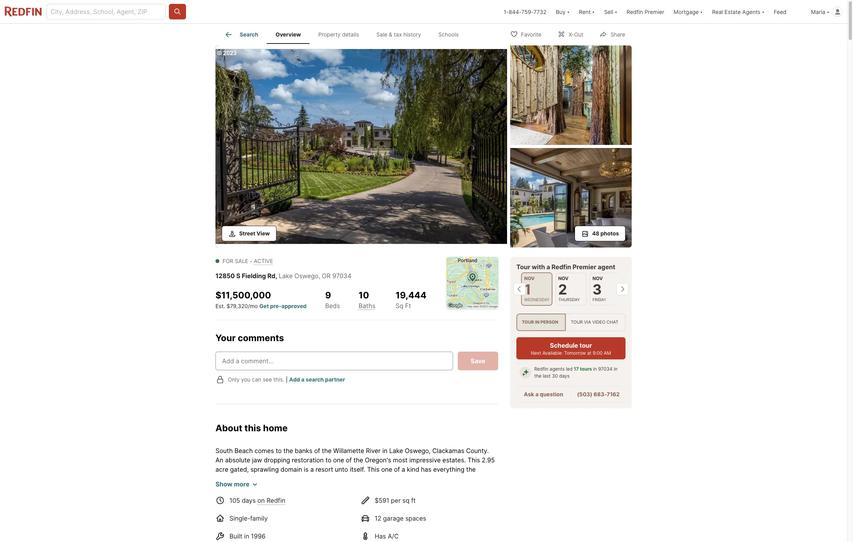 Task type: describe. For each thing, give the bounding box(es) containing it.
rent ▾ button
[[575, 0, 600, 23]]

▾ for rent ▾
[[593, 8, 595, 15]]

view
[[257, 230, 270, 237]]

0 vertical spatial is
[[304, 466, 309, 473]]

the up forest
[[297, 503, 307, 511]]

0 vertical spatial an
[[323, 494, 330, 501]]

map entry image
[[447, 257, 499, 309]]

1 vertical spatial is
[[422, 484, 427, 492]]

to up resort
[[326, 456, 332, 464]]

a down "oversized" at the bottom
[[428, 540, 432, 542]]

the right on
[[265, 494, 275, 501]]

your comments
[[216, 333, 284, 343]]

overview
[[276, 31, 301, 38]]

a left kind
[[402, 466, 406, 473]]

theme
[[317, 512, 336, 520]]

everything
[[434, 466, 465, 473]]

approved
[[282, 303, 307, 309]]

1 horizontal spatial this
[[468, 456, 480, 464]]

to up dropping
[[276, 447, 282, 455]]

2 space from the left
[[335, 531, 352, 539]]

buy ▾ button
[[556, 0, 570, 23]]

lift,
[[419, 522, 428, 529]]

0 vertical spatial or
[[467, 494, 473, 501]]

1 , from the left
[[276, 272, 277, 280]]

premier inside button
[[645, 8, 665, 15]]

a up from
[[311, 466, 314, 473]]

the down sleeping
[[430, 522, 440, 529]]

-
[[250, 258, 253, 264]]

x-out button
[[552, 26, 590, 42]]

office/den
[[241, 540, 271, 542]]

mortgage ▾ button
[[674, 0, 703, 23]]

1-
[[504, 8, 509, 15]]

primary
[[364, 540, 386, 542]]

0 horizontal spatial or
[[340, 540, 346, 542]]

property details tab
[[310, 25, 368, 44]]

(503)
[[578, 391, 593, 398]]

on redfin link
[[258, 497, 286, 505]]

12
[[375, 515, 382, 522]]

beds
[[326, 302, 340, 310]]

the up dropping
[[284, 447, 293, 455]]

0 vertical spatial comes
[[255, 447, 274, 455]]

bedrooms
[[340, 503, 369, 511]]

12 garage spaces
[[375, 515, 427, 522]]

a up dock
[[381, 512, 385, 520]]

parlor
[[403, 484, 420, 492]]

screening
[[320, 484, 349, 492]]

for down like
[[295, 540, 303, 542]]

in inside "south beach comes to the banks of the willamette river in lake oswego, clackamas county. an absolute jaw dropping restoration to one of the oregon's most impressive estates. this 2.95 acre gated, sprawling domain is a resort unto itself. this one of a kind has everything the discerning buyer can imagine from a private gym to your own personal whiskey library, a ballroom that easily converts into a screening room. the billiard parlor is equipped with a full bar and kitchenette, the pool house has an indoor bbq and catering area to stage events or chill your favorite drinks. one of the main floor bedrooms is a young persons dream as it's been converted into a disney like forest theme complete with a tree house sleeping area. space for toys: the property comes complete with a deep water dock and boat lift, the upper garage has space for 4 vehicles while the lower has space for an additional 8+; oversized guest suites, multiple office/den spaces for the owners or staff, primary bedroom has a dressin"
[[383, 447, 388, 455]]

2 horizontal spatial and
[[391, 522, 402, 529]]

chat
[[607, 320, 619, 325]]

easily
[[256, 484, 273, 492]]

9 beds
[[326, 290, 340, 310]]

or
[[322, 272, 331, 280]]

kind
[[407, 466, 420, 473]]

the inside in the last 30 days
[[535, 373, 542, 379]]

nov for 3
[[593, 276, 603, 281]]

5 ▾ from the left
[[763, 8, 765, 15]]

restoration
[[292, 456, 324, 464]]

street
[[239, 230, 256, 237]]

suites,
[[464, 531, 483, 539]]

/mo
[[248, 303, 258, 309]]

lake inside "south beach comes to the banks of the willamette river in lake oswego, clackamas county. an absolute jaw dropping restoration to one of the oregon's most impressive estates. this 2.95 acre gated, sprawling domain is a resort unto itself. this one of a kind has everything the discerning buyer can imagine from a private gym to your own personal whiskey library, a ballroom that easily converts into a screening room. the billiard parlor is equipped with a full bar and kitchenette, the pool house has an indoor bbq and catering area to stage events or chill your favorite drinks. one of the main floor bedrooms is a young persons dream as it's been converted into a disney like forest theme complete with a tree house sleeping area. space for toys: the property comes complete with a deep water dock and boat lift, the upper garage has space for 4 vehicles while the lower has space for an additional 8+; oversized guest suites, multiple office/den spaces for the owners or staff, primary bedroom has a dressin"
[[390, 447, 403, 455]]

dropping
[[264, 456, 290, 464]]

itself.
[[350, 466, 366, 473]]

2 , from the left
[[319, 272, 320, 280]]

next image
[[617, 283, 629, 295]]

the down lower
[[305, 540, 315, 542]]

0 horizontal spatial can
[[252, 376, 261, 383]]

0 vertical spatial house
[[291, 494, 309, 501]]

next
[[531, 350, 542, 356]]

of up restoration
[[314, 447, 320, 455]]

get
[[260, 303, 269, 309]]

thursday
[[559, 297, 580, 302]]

spaces inside "south beach comes to the banks of the willamette river in lake oswego, clackamas county. an absolute jaw dropping restoration to one of the oregon's most impressive estates. this 2.95 acre gated, sprawling domain is a resort unto itself. this one of a kind has everything the discerning buyer can imagine from a private gym to your own personal whiskey library, a ballroom that easily converts into a screening room. the billiard parlor is equipped with a full bar and kitchenette, the pool house has an indoor bbq and catering area to stage events or chill your favorite drinks. one of the main floor bedrooms is a young persons dream as it's been converted into a disney like forest theme complete with a tree house sleeping area. space for toys: the property comes complete with a deep water dock and boat lift, the upper garage has space for 4 vehicles while the lower has space for an additional 8+; oversized guest suites, multiple office/den spaces for the owners or staff, primary bedroom has a dressin"
[[272, 540, 293, 542]]

has
[[375, 533, 386, 540]]

vehicles
[[251, 531, 275, 539]]

nov for 2
[[559, 276, 569, 281]]

persons
[[403, 503, 426, 511]]

1 vertical spatial into
[[247, 512, 258, 520]]

0 vertical spatial complete
[[338, 512, 365, 520]]

has a/c
[[375, 533, 399, 540]]

days inside in the last 30 days
[[560, 373, 570, 379]]

maria
[[812, 8, 826, 15]]

with down the library,
[[458, 484, 471, 492]]

single-
[[230, 515, 251, 522]]

friday
[[593, 297, 607, 302]]

for sale - active
[[223, 258, 273, 264]]

toys:
[[216, 522, 230, 529]]

in right built
[[244, 533, 249, 540]]

can inside "south beach comes to the banks of the willamette river in lake oswego, clackamas county. an absolute jaw dropping restoration to one of the oregon's most impressive estates. this 2.95 acre gated, sprawling domain is a resort unto itself. this one of a kind has everything the discerning buyer can imagine from a private gym to your own personal whiskey library, a ballroom that easily converts into a screening room. the billiard parlor is equipped with a full bar and kitchenette, the pool house has an indoor bbq and catering area to stage events or chill your favorite drinks. one of the main floor bedrooms is a young persons dream as it's been converted into a disney like forest theme complete with a tree house sleeping area. space for toys: the property comes complete with a deep water dock and boat lift, the upper garage has space for 4 vehicles while the lower has space for an additional 8+; oversized guest suites, multiple office/den spaces for the owners or staff, primary bedroom has a dressin"
[[266, 475, 277, 483]]

tour with a redfin premier agent
[[517, 263, 616, 271]]

683-
[[594, 391, 607, 398]]

question
[[540, 391, 564, 398]]

2
[[559, 281, 568, 298]]

with down theme
[[320, 522, 333, 529]]

domain
[[281, 466, 302, 473]]

last
[[543, 373, 551, 379]]

with up water
[[367, 512, 379, 520]]

of down willamette
[[346, 456, 352, 464]]

in inside in the last 30 days
[[614, 366, 618, 372]]

for left 4
[[235, 531, 243, 539]]

1-844-759-7732
[[504, 8, 547, 15]]

redfin up 2
[[552, 263, 572, 271]]

ask a question link
[[524, 391, 564, 398]]

has up 'main'
[[311, 494, 321, 501]]

1-844-759-7732 link
[[504, 8, 547, 15]]

of up like
[[290, 503, 295, 511]]

list box containing tour in person
[[517, 314, 626, 331]]

in right tours
[[594, 366, 597, 372]]

$591
[[375, 497, 390, 505]]

x-
[[569, 31, 575, 38]]

with up nov 1 wednesday on the bottom
[[532, 263, 546, 271]]

of down most
[[394, 466, 400, 473]]

redfin inside button
[[627, 8, 644, 15]]

south beach comes to the banks of the willamette river in lake oswego, clackamas county. an absolute jaw dropping restoration to one of the oregon's most impressive estates. this 2.95 acre gated, sprawling domain is a resort unto itself. this one of a kind has everything the discerning buyer can imagine from a private gym to your own personal whiskey library, a ballroom that easily converts into a screening room. the billiard parlor is equipped with a full bar and kitchenette, the pool house has an indoor bbq and catering area to stage events or chill your favorite drinks. one of the main floor bedrooms is a young persons dream as it's been converted into a disney like forest theme complete with a tree house sleeping area. space for toys: the property comes complete with a deep water dock and boat lift, the upper garage has space for 4 vehicles while the lower has space for an additional 8+; oversized guest suites, multiple office/den spaces for the owners or staff, primary bedroom has a dressin
[[216, 447, 498, 542]]

oswego
[[295, 272, 319, 280]]

lower
[[305, 531, 321, 539]]

agent
[[598, 263, 616, 271]]

as
[[448, 503, 455, 511]]

0 horizontal spatial complete
[[291, 522, 319, 529]]

this.
[[274, 376, 285, 383]]

Add a comment... text field
[[222, 356, 447, 366]]

0 vertical spatial 97034
[[333, 272, 352, 280]]

unto
[[335, 466, 348, 473]]

built in 1996
[[230, 533, 266, 540]]

from
[[304, 475, 317, 483]]

bar
[[488, 484, 498, 492]]

tours
[[580, 366, 593, 372]]

multiple
[[216, 540, 239, 542]]

7162
[[607, 391, 620, 398]]

area
[[405, 494, 418, 501]]

the up built
[[232, 522, 241, 529]]

for up staff,
[[354, 531, 362, 539]]

1 horizontal spatial and
[[367, 494, 378, 501]]

has down the impressive at the bottom of page
[[421, 466, 432, 473]]

redfin premier button
[[623, 0, 670, 23]]

bbq
[[352, 494, 365, 501]]

property details
[[319, 31, 359, 38]]

48
[[593, 230, 600, 237]]

private
[[324, 475, 344, 483]]

0 vertical spatial your
[[368, 475, 381, 483]]

ft
[[412, 497, 416, 505]]

a left full
[[472, 484, 476, 492]]

0 vertical spatial one
[[333, 456, 344, 464]]

previous image
[[514, 283, 526, 295]]

1 vertical spatial your
[[216, 503, 229, 511]]

redfin agents led 17 tours in 97034
[[535, 366, 613, 372]]

▾ for mortgage ▾
[[701, 8, 703, 15]]

catering
[[379, 494, 403, 501]]

tour for tour via video chat
[[571, 320, 583, 325]]

the up resort
[[322, 447, 332, 455]]



Task type: locate. For each thing, give the bounding box(es) containing it.
tab list containing search
[[216, 24, 474, 44]]

list box
[[517, 314, 626, 331]]

3 ▾ from the left
[[615, 8, 618, 15]]

$591 per sq ft
[[375, 497, 416, 505]]

lake up most
[[390, 447, 403, 455]]

1 vertical spatial comes
[[270, 522, 290, 529]]

converted
[[216, 512, 246, 520]]

this down county.
[[468, 456, 480, 464]]

one up 'unto'
[[333, 456, 344, 464]]

search
[[240, 31, 259, 38]]

City, Address, School, Agent, ZIP search field
[[46, 4, 166, 19]]

in inside list box
[[536, 320, 540, 325]]

active
[[254, 258, 273, 264]]

a/c
[[388, 533, 399, 540]]

guest
[[446, 531, 463, 539]]

1 nov from the left
[[525, 276, 535, 281]]

▾ right agents
[[763, 8, 765, 15]]

events
[[446, 494, 465, 501]]

0 horizontal spatial one
[[333, 456, 344, 464]]

mortgage
[[674, 8, 699, 15]]

19,444 sq ft
[[396, 290, 427, 310]]

equipped
[[429, 484, 456, 492]]

a down resort
[[319, 475, 322, 483]]

into down from
[[302, 484, 313, 492]]

buyer
[[248, 475, 265, 483]]

tree
[[386, 512, 398, 520]]

beach
[[235, 447, 253, 455]]

▾ right rent
[[593, 8, 595, 15]]

or left staff,
[[340, 540, 346, 542]]

1 horizontal spatial nov
[[559, 276, 569, 281]]

on
[[258, 497, 265, 505]]

12850 s fielding rd , lake oswego , or 97034
[[216, 272, 352, 280]]

ft
[[405, 302, 411, 310]]

home
[[263, 423, 288, 434]]

0 horizontal spatial days
[[242, 497, 256, 505]]

an down water
[[364, 531, 371, 539]]

days left on
[[242, 497, 256, 505]]

▾ for buy ▾
[[568, 8, 570, 15]]

1 vertical spatial one
[[382, 466, 393, 473]]

complete down forest
[[291, 522, 319, 529]]

video
[[593, 320, 606, 325]]

into up property
[[247, 512, 258, 520]]

1 horizontal spatial into
[[302, 484, 313, 492]]

1 horizontal spatial garage
[[460, 522, 481, 529]]

overview tab
[[267, 25, 310, 44]]

3 nov from the left
[[593, 276, 603, 281]]

premier left the agent
[[573, 263, 597, 271]]

▾ right sell
[[615, 8, 618, 15]]

, right fielding
[[276, 272, 277, 280]]

1 horizontal spatial can
[[266, 475, 277, 483]]

mortgage ▾ button
[[670, 0, 708, 23]]

comes up while on the left bottom of page
[[270, 522, 290, 529]]

schedule
[[550, 342, 579, 349]]

1 vertical spatial can
[[266, 475, 277, 483]]

1 horizontal spatial one
[[382, 466, 393, 473]]

1 horizontal spatial premier
[[645, 8, 665, 15]]

0 vertical spatial this
[[468, 456, 480, 464]]

the up the library,
[[467, 466, 476, 473]]

comes up jaw
[[255, 447, 274, 455]]

0 horizontal spatial spaces
[[272, 540, 293, 542]]

only
[[228, 376, 240, 383]]

imagine
[[279, 475, 302, 483]]

1 horizontal spatial lake
[[390, 447, 403, 455]]

1 vertical spatial complete
[[291, 522, 319, 529]]

48 photos
[[593, 230, 620, 237]]

1 horizontal spatial ,
[[319, 272, 320, 280]]

oversized
[[415, 531, 444, 539]]

pool
[[277, 494, 289, 501]]

0 vertical spatial lake
[[279, 272, 293, 280]]

0 horizontal spatial ,
[[276, 272, 277, 280]]

0 horizontal spatial is
[[304, 466, 309, 473]]

can left see
[[252, 376, 261, 383]]

▾ right mortgage
[[701, 8, 703, 15]]

1 space from the left
[[216, 531, 233, 539]]

0 vertical spatial can
[[252, 376, 261, 383]]

spaces down while on the left bottom of page
[[272, 540, 293, 542]]

0 horizontal spatial space
[[216, 531, 233, 539]]

1 ▾ from the left
[[568, 8, 570, 15]]

0 horizontal spatial and
[[216, 494, 227, 501]]

nov
[[525, 276, 535, 281], [559, 276, 569, 281], [593, 276, 603, 281]]

sale & tax history tab
[[368, 25, 430, 44]]

sale
[[377, 31, 388, 38]]

4
[[245, 531, 249, 539]]

1 horizontal spatial days
[[560, 373, 570, 379]]

nov 1 wednesday
[[525, 276, 550, 302]]

has up the suites,
[[483, 522, 493, 529]]

, left the or
[[319, 272, 320, 280]]

personal
[[397, 475, 422, 483]]

sell ▾ button
[[605, 0, 618, 23]]

garage inside "south beach comes to the banks of the willamette river in lake oswego, clackamas county. an absolute jaw dropping restoration to one of the oregon's most impressive estates. this 2.95 acre gated, sprawling domain is a resort unto itself. this one of a kind has everything the discerning buyer can imagine from a private gym to your own personal whiskey library, a ballroom that easily converts into a screening room. the billiard parlor is equipped with a full bar and kitchenette, the pool house has an indoor bbq and catering area to stage events or chill your favorite drinks. one of the main floor bedrooms is a young persons dream as it's been converted into a disney like forest theme complete with a tree house sleeping area. space for toys: the property comes complete with a deep water dock and boat lift, the upper garage has space for 4 vehicles while the lower has space for an additional 8+; oversized guest suites, multiple office/den spaces for the owners or staff, primary bedroom has a dressin"
[[460, 522, 481, 529]]

add a search partner button
[[289, 376, 345, 383]]

est.
[[216, 303, 225, 309]]

1 horizontal spatial space
[[335, 531, 352, 539]]

1 vertical spatial 97034
[[599, 366, 613, 372]]

real estate agents ▾ link
[[713, 0, 765, 23]]

is right "parlor"
[[422, 484, 427, 492]]

the up itself.
[[354, 456, 363, 464]]

schools tab
[[430, 25, 468, 44]]

0 horizontal spatial an
[[323, 494, 330, 501]]

your up the
[[368, 475, 381, 483]]

favorite button
[[504, 26, 549, 42]]

97034 down am
[[599, 366, 613, 372]]

0 horizontal spatial premier
[[573, 263, 597, 271]]

and down the
[[367, 494, 378, 501]]

street view button
[[222, 226, 277, 241]]

garage down 'space' on the bottom of page
[[460, 522, 481, 529]]

room.
[[351, 484, 368, 492]]

led
[[566, 366, 573, 372]]

▾ for sell ▾
[[615, 8, 618, 15]]

19,444
[[396, 290, 427, 301]]

▾ right maria
[[828, 8, 830, 15]]

has down "oversized" at the bottom
[[416, 540, 427, 542]]

tour left "via"
[[571, 320, 583, 325]]

0 horizontal spatial this
[[367, 466, 380, 473]]

105 days on redfin
[[230, 497, 286, 505]]

your
[[368, 475, 381, 483], [216, 503, 229, 511]]

0 horizontal spatial nov
[[525, 276, 535, 281]]

0 horizontal spatial your
[[216, 503, 229, 511]]

favorite
[[230, 503, 253, 511]]

full
[[478, 484, 486, 492]]

house up boat
[[400, 512, 418, 520]]

garage down young
[[383, 515, 404, 522]]

a right add
[[302, 376, 305, 383]]

nov inside nov 2 thursday
[[559, 276, 569, 281]]

1 horizontal spatial complete
[[338, 512, 365, 520]]

tab list
[[216, 24, 474, 44]]

real
[[713, 8, 724, 15]]

additional
[[373, 531, 402, 539]]

1 vertical spatial premier
[[573, 263, 597, 271]]

1 vertical spatial spaces
[[272, 540, 293, 542]]

one up "own"
[[382, 466, 393, 473]]

the left last on the right bottom of page
[[535, 373, 542, 379]]

nov up previous image on the right of the page
[[525, 276, 535, 281]]

young
[[383, 503, 401, 511]]

tour
[[517, 263, 531, 271], [522, 320, 535, 325], [571, 320, 583, 325]]

for right 'space' on the bottom of page
[[482, 512, 490, 520]]

0 vertical spatial into
[[302, 484, 313, 492]]

tour left 'person'
[[522, 320, 535, 325]]

0 vertical spatial days
[[560, 373, 570, 379]]

a left deep
[[335, 522, 338, 529]]

into
[[302, 484, 313, 492], [247, 512, 258, 520]]

house
[[291, 494, 309, 501], [400, 512, 418, 520]]

1 vertical spatial this
[[367, 466, 380, 473]]

1 horizontal spatial or
[[467, 494, 473, 501]]

1 horizontal spatial your
[[368, 475, 381, 483]]

owners
[[316, 540, 338, 542]]

0 vertical spatial spaces
[[406, 515, 427, 522]]

1 horizontal spatial spaces
[[406, 515, 427, 522]]

2 horizontal spatial is
[[422, 484, 427, 492]]

1 vertical spatial house
[[400, 512, 418, 520]]

0 horizontal spatial lake
[[279, 272, 293, 280]]

nov inside nov 1 wednesday
[[525, 276, 535, 281]]

this
[[468, 456, 480, 464], [367, 466, 380, 473]]

2 horizontal spatial nov
[[593, 276, 603, 281]]

while
[[276, 531, 292, 539]]

mortgage ▾
[[674, 8, 703, 15]]

the right while on the left bottom of page
[[293, 531, 303, 539]]

the
[[369, 484, 381, 492]]

0 horizontal spatial garage
[[383, 515, 404, 522]]

an
[[216, 456, 224, 464]]

spaces down persons
[[406, 515, 427, 522]]

17
[[574, 366, 579, 372]]

1 horizontal spatial an
[[364, 531, 371, 539]]

12850
[[216, 272, 235, 280]]

1 horizontal spatial house
[[400, 512, 418, 520]]

maria ▾
[[812, 8, 830, 15]]

1 vertical spatial lake
[[390, 447, 403, 455]]

4 ▾ from the left
[[701, 8, 703, 15]]

an up the floor
[[323, 494, 330, 501]]

2 vertical spatial is
[[371, 503, 376, 511]]

tour in person
[[522, 320, 559, 325]]

to up 'room.'
[[361, 475, 366, 483]]

main
[[309, 503, 323, 511]]

12850 s fielding rd, lake oswego, or 97034 image
[[216, 45, 508, 248], [511, 45, 632, 145], [511, 148, 632, 248]]

a down "drinks."
[[260, 512, 264, 520]]

0 horizontal spatial house
[[291, 494, 309, 501]]

about this home
[[216, 423, 288, 434]]

space down deep
[[335, 531, 352, 539]]

acre
[[216, 466, 229, 473]]

via
[[585, 320, 592, 325]]

a right the library,
[[471, 475, 475, 483]]

tour for tour with a redfin premier agent
[[517, 263, 531, 271]]

97034 right the or
[[333, 272, 352, 280]]

97034
[[333, 272, 352, 280], [599, 366, 613, 372]]

a down from
[[315, 484, 319, 492]]

and down 'tree'
[[391, 522, 402, 529]]

feed
[[775, 8, 787, 15]]

sq
[[403, 497, 410, 505]]

nov down "tour with a redfin premier agent"
[[559, 276, 569, 281]]

nov for 1
[[525, 276, 535, 281]]

0 horizontal spatial 97034
[[333, 272, 352, 280]]

redfin right on
[[267, 497, 286, 505]]

tour for tour in person
[[522, 320, 535, 325]]

dream
[[428, 503, 446, 511]]

nov 3 friday
[[593, 276, 607, 302]]

a right ask
[[536, 391, 539, 398]]

nov inside nov 3 friday
[[593, 276, 603, 281]]

1 vertical spatial an
[[364, 531, 371, 539]]

in up 7162
[[614, 366, 618, 372]]

a up nov 1 wednesday on the bottom
[[547, 263, 551, 271]]

is down restoration
[[304, 466, 309, 473]]

tour up previous image on the right of the page
[[517, 263, 531, 271]]

0 vertical spatial premier
[[645, 8, 665, 15]]

space up multiple
[[216, 531, 233, 539]]

nov down the agent
[[593, 276, 603, 281]]

to right ft
[[420, 494, 426, 501]]

house down the 'converts' at the left bottom
[[291, 494, 309, 501]]

street view
[[239, 230, 270, 237]]

None button
[[522, 272, 553, 306], [556, 273, 587, 306], [590, 273, 622, 306], [522, 272, 553, 306], [556, 273, 587, 306], [590, 273, 622, 306]]

whiskey
[[424, 475, 448, 483]]

your up converted in the left bottom of the page
[[216, 503, 229, 511]]

redfin up last on the right bottom of page
[[535, 366, 549, 372]]

2 ▾ from the left
[[593, 8, 595, 15]]

complete down 'bedrooms'
[[338, 512, 365, 520]]

deep
[[340, 522, 355, 529]]

6 ▾ from the left
[[828, 8, 830, 15]]

1 horizontal spatial 97034
[[599, 366, 613, 372]]

0 horizontal spatial into
[[247, 512, 258, 520]]

can down sprawling
[[266, 475, 277, 483]]

clackamas
[[433, 447, 465, 455]]

has up owners
[[322, 531, 333, 539]]

▾ for maria ▾
[[828, 8, 830, 15]]

real estate agents ▾
[[713, 8, 765, 15]]

in up the 'oregon's'
[[383, 447, 388, 455]]

county.
[[467, 447, 489, 455]]

1 vertical spatial days
[[242, 497, 256, 505]]

is up 12 at the left bottom of page
[[371, 503, 376, 511]]

submit search image
[[174, 8, 181, 16]]

and down the ballroom
[[216, 494, 227, 501]]

▾ right buy
[[568, 8, 570, 15]]

estate
[[725, 8, 742, 15]]

2 nov from the left
[[559, 276, 569, 281]]

water
[[357, 522, 373, 529]]

with
[[532, 263, 546, 271], [458, 484, 471, 492], [367, 512, 379, 520], [320, 522, 333, 529]]

share
[[611, 31, 626, 38]]

family
[[251, 515, 268, 522]]

dock
[[375, 522, 390, 529]]

save
[[471, 357, 486, 365]]

1 vertical spatial or
[[340, 540, 346, 542]]

redfin premier
[[627, 8, 665, 15]]

a up 12 at the left bottom of page
[[377, 503, 381, 511]]

premier left mortgage
[[645, 8, 665, 15]]

days down led
[[560, 373, 570, 379]]

in left 'person'
[[536, 320, 540, 325]]

ballroom
[[216, 484, 241, 492]]

1 horizontal spatial is
[[371, 503, 376, 511]]

redfin right sell ▾ dropdown button on the top of the page
[[627, 8, 644, 15]]



Task type: vqa. For each thing, say whether or not it's contained in the screenshot.
BATHS
yes



